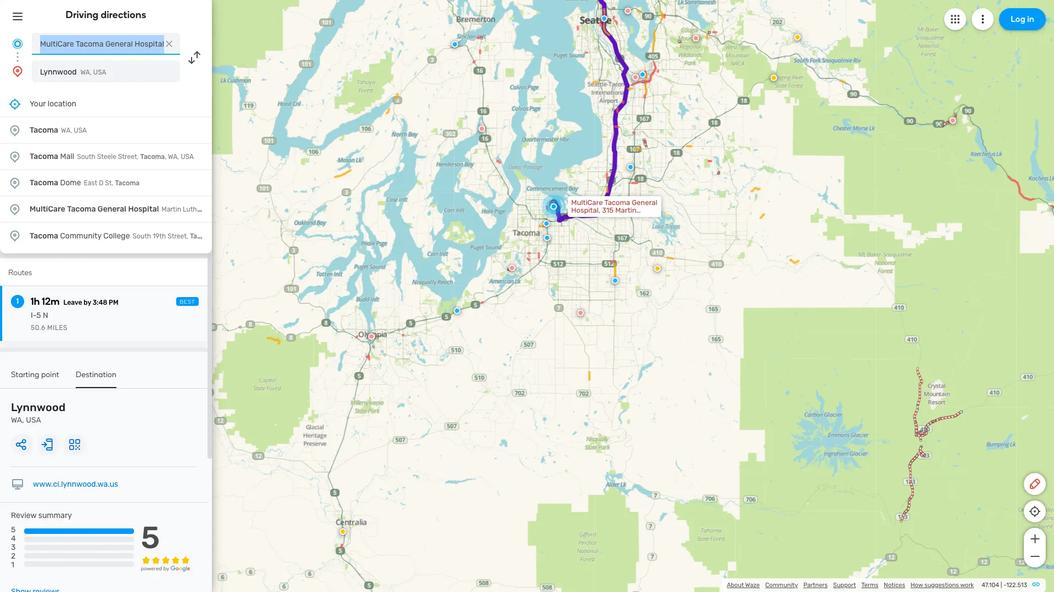 Task type: describe. For each thing, give the bounding box(es) containing it.
driving directions
[[66, 9, 146, 21]]

5 for 5
[[141, 521, 160, 557]]

0 horizontal spatial usa
[[26, 416, 41, 426]]

computer image
[[11, 479, 24, 492]]

review summary
[[11, 512, 72, 521]]

5 inside i-5 n 50.6 miles
[[36, 311, 41, 321]]

47.104 | -122.513
[[982, 583, 1027, 590]]

0 vertical spatial 1
[[16, 297, 19, 306]]

4
[[11, 535, 16, 544]]

1h 12m leave by 3:48 pm
[[31, 296, 118, 308]]

partners
[[804, 583, 828, 590]]

2 vertical spatial road closed image
[[577, 310, 584, 317]]

2 horizontal spatial hazard image
[[1053, 207, 1054, 214]]

routes
[[8, 268, 32, 278]]

starting
[[11, 371, 39, 380]]

best
[[180, 299, 195, 306]]

47.104
[[982, 583, 999, 590]]

support link
[[833, 583, 856, 590]]

0 vertical spatial hazard image
[[794, 34, 801, 41]]

n
[[43, 311, 48, 321]]

5 4 3 2 1
[[11, 526, 16, 571]]

1 inside 5 4 3 2 1
[[11, 561, 14, 571]]

1 vertical spatial hazard image
[[654, 266, 661, 272]]

3:48
[[93, 299, 107, 307]]

starting point
[[11, 371, 59, 380]]

miles
[[47, 324, 67, 332]]

starting point button
[[11, 371, 59, 388]]

0 vertical spatial lynnwood
[[40, 68, 77, 77]]

0 horizontal spatial wa,
[[11, 416, 24, 426]]

support
[[833, 583, 856, 590]]

suggestions
[[925, 583, 959, 590]]

www.ci.lynnwood.wa.us
[[33, 480, 118, 490]]

by
[[84, 299, 91, 307]]

5 option from the top
[[0, 223, 212, 249]]

how suggestions work link
[[911, 583, 974, 590]]

community link
[[765, 583, 798, 590]]

0 horizontal spatial hazard image
[[771, 75, 777, 81]]

12m
[[42, 296, 60, 308]]

0 vertical spatial lynnwood wa, usa
[[40, 68, 106, 77]]

1 horizontal spatial usa
[[93, 69, 106, 76]]

2 vertical spatial hazard image
[[340, 529, 346, 536]]

i-
[[31, 311, 36, 321]]

link image
[[1032, 581, 1040, 590]]

notices link
[[884, 583, 905, 590]]



Task type: locate. For each thing, give the bounding box(es) containing it.
0 vertical spatial location image
[[8, 124, 21, 137]]

2 location image from the top
[[8, 230, 21, 243]]

1 option from the top
[[0, 117, 212, 144]]

road closed image
[[625, 8, 631, 14], [632, 74, 639, 81], [577, 310, 584, 317]]

usa
[[93, 69, 106, 76], [26, 416, 41, 426]]

2 horizontal spatial 5
[[141, 521, 160, 557]]

2 option from the top
[[0, 144, 212, 170]]

1 left the 1h
[[16, 297, 19, 306]]

1 location image from the top
[[8, 124, 21, 137]]

location image up routes
[[8, 230, 21, 243]]

about waze link
[[727, 583, 760, 590]]

hazard image
[[1053, 207, 1054, 214], [654, 266, 661, 272], [340, 529, 346, 536]]

waze
[[745, 583, 760, 590]]

0 vertical spatial wa,
[[80, 69, 92, 76]]

pm
[[109, 299, 118, 307]]

police image
[[452, 41, 458, 48], [639, 71, 646, 78], [544, 235, 550, 241], [454, 308, 460, 315]]

wa, down starting point button
[[11, 416, 24, 426]]

location image down recenter image
[[8, 124, 21, 137]]

0 horizontal spatial road closed image
[[577, 310, 584, 317]]

wa,
[[80, 69, 92, 76], [11, 416, 24, 426]]

1 horizontal spatial 1
[[16, 297, 19, 306]]

0 vertical spatial usa
[[93, 69, 106, 76]]

how
[[911, 583, 923, 590]]

lynnwood wa, usa down choose starting point text box
[[40, 68, 106, 77]]

list box
[[0, 91, 212, 254]]

3 option from the top
[[0, 170, 212, 197]]

50.6
[[31, 324, 45, 332]]

police image
[[601, 15, 608, 22], [627, 164, 634, 171], [543, 221, 550, 227], [612, 278, 619, 284]]

5
[[36, 311, 41, 321], [141, 521, 160, 557], [11, 526, 16, 535]]

terms
[[861, 583, 879, 590]]

usa down choose starting point text box
[[93, 69, 106, 76]]

destination button
[[76, 371, 117, 389]]

1 vertical spatial usa
[[26, 416, 41, 426]]

option
[[0, 117, 212, 144], [0, 144, 212, 170], [0, 170, 212, 197], [0, 197, 212, 223], [0, 223, 212, 249]]

wa, down choose starting point text box
[[80, 69, 92, 76]]

122.513
[[1006, 583, 1027, 590]]

about waze community partners support terms notices how suggestions work
[[727, 583, 974, 590]]

1 horizontal spatial wa,
[[80, 69, 92, 76]]

terms link
[[861, 583, 879, 590]]

road closed image
[[693, 35, 699, 42], [950, 117, 956, 124], [479, 126, 485, 132], [509, 265, 515, 272], [368, 334, 375, 340]]

work
[[960, 583, 974, 590]]

0 horizontal spatial hazard image
[[340, 529, 346, 536]]

partners link
[[804, 583, 828, 590]]

5 inside 5 4 3 2 1
[[11, 526, 16, 535]]

hazard image
[[794, 34, 801, 41], [771, 75, 777, 81]]

lynnwood wa, usa down starting point button
[[11, 401, 66, 426]]

location image
[[11, 65, 24, 78], [8, 150, 21, 163], [8, 177, 21, 190], [8, 203, 21, 216]]

2 horizontal spatial road closed image
[[632, 74, 639, 81]]

1 vertical spatial hazard image
[[771, 75, 777, 81]]

0 vertical spatial hazard image
[[1053, 207, 1054, 214]]

-
[[1004, 583, 1006, 590]]

x image
[[164, 38, 175, 49]]

1 horizontal spatial hazard image
[[794, 34, 801, 41]]

5 for 5 4 3 2 1
[[11, 526, 16, 535]]

pencil image
[[1028, 478, 1042, 491]]

1 vertical spatial lynnwood
[[11, 401, 66, 415]]

Choose starting point text field
[[32, 33, 180, 55]]

1 horizontal spatial road closed image
[[625, 8, 631, 14]]

location image
[[8, 124, 21, 137], [8, 230, 21, 243]]

2
[[11, 553, 15, 562]]

directions
[[101, 9, 146, 21]]

1 vertical spatial 1
[[11, 561, 14, 571]]

0 horizontal spatial 5
[[11, 526, 16, 535]]

|
[[1001, 583, 1002, 590]]

point
[[41, 371, 59, 380]]

www.ci.lynnwood.wa.us link
[[33, 480, 118, 490]]

1 vertical spatial lynnwood wa, usa
[[11, 401, 66, 426]]

1 vertical spatial location image
[[8, 230, 21, 243]]

about
[[727, 583, 744, 590]]

lynnwood
[[40, 68, 77, 77], [11, 401, 66, 415]]

4 option from the top
[[0, 197, 212, 223]]

1 vertical spatial road closed image
[[632, 74, 639, 81]]

driving
[[66, 9, 99, 21]]

zoom out image
[[1028, 551, 1042, 564]]

recenter image
[[8, 97, 21, 111]]

1
[[16, 297, 19, 306], [11, 561, 14, 571]]

0 vertical spatial road closed image
[[625, 8, 631, 14]]

community
[[765, 583, 798, 590]]

1 horizontal spatial 5
[[36, 311, 41, 321]]

leave
[[63, 299, 82, 307]]

1 horizontal spatial hazard image
[[654, 266, 661, 272]]

0 horizontal spatial 1
[[11, 561, 14, 571]]

notices
[[884, 583, 905, 590]]

lynnwood wa, usa
[[40, 68, 106, 77], [11, 401, 66, 426]]

review
[[11, 512, 36, 521]]

zoom in image
[[1028, 533, 1042, 546]]

1 vertical spatial wa,
[[11, 416, 24, 426]]

1 down 3
[[11, 561, 14, 571]]

3
[[11, 544, 16, 553]]

1h
[[31, 296, 40, 308]]

summary
[[38, 512, 72, 521]]

usa down starting point button
[[26, 416, 41, 426]]

destination
[[76, 371, 117, 380]]

current location image
[[11, 37, 24, 51]]

i-5 n 50.6 miles
[[31, 311, 67, 332]]



Task type: vqa. For each thing, say whether or not it's contained in the screenshot.
Francisco in the the San Francisco International Airport, San Francisco, CA 94128, USA
no



